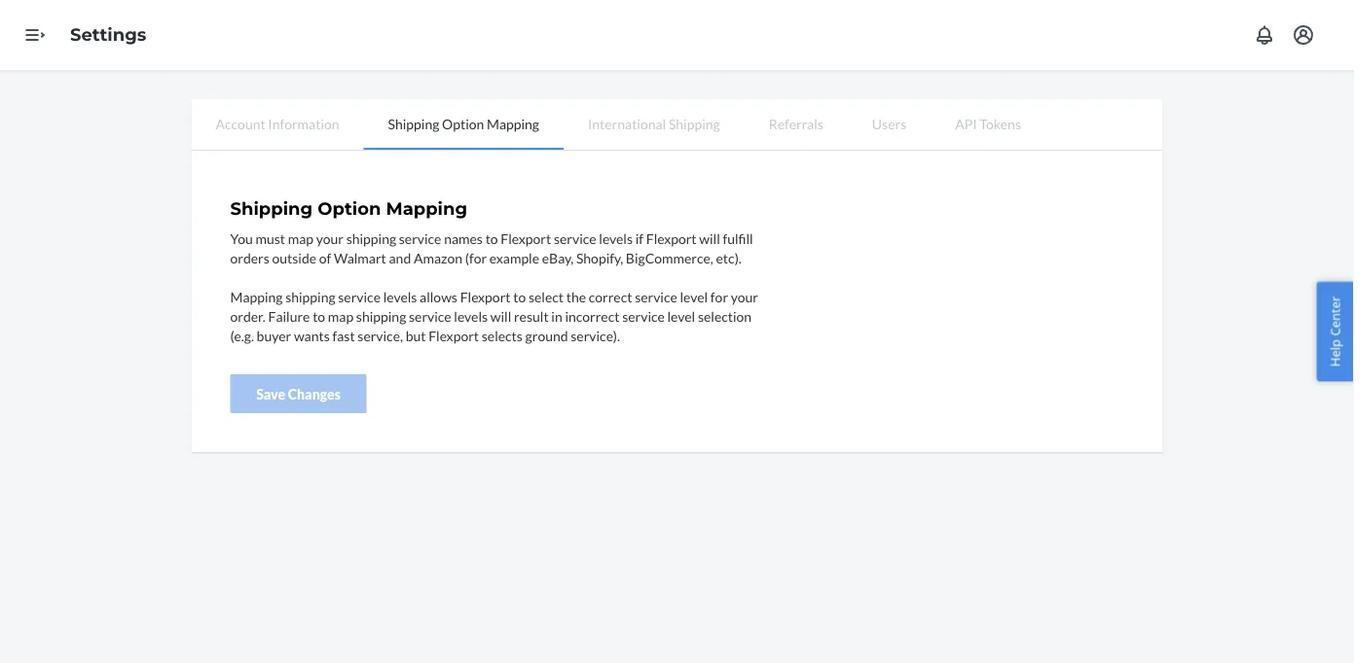 Task type: describe. For each thing, give the bounding box(es) containing it.
you
[[230, 230, 253, 247]]

service down walmart
[[338, 288, 381, 305]]

of
[[319, 249, 331, 266]]

0 horizontal spatial shipping
[[230, 198, 313, 220]]

help
[[1326, 340, 1344, 367]]

0 vertical spatial level
[[680, 288, 708, 305]]

settings
[[70, 24, 146, 45]]

save changes
[[256, 386, 341, 402]]

if
[[635, 230, 643, 247]]

shopify,
[[576, 249, 623, 266]]

international shipping tab
[[564, 99, 744, 148]]

changes
[[288, 386, 341, 402]]

flexport up example
[[501, 230, 551, 247]]

(for
[[465, 249, 487, 266]]

etc).
[[716, 249, 742, 266]]

open notifications image
[[1253, 23, 1276, 47]]

bigcommerce,
[[626, 249, 713, 266]]

(e.g.
[[230, 327, 254, 344]]

information
[[268, 115, 339, 132]]

selects
[[482, 327, 523, 344]]

will inside the you must map your shipping service names to flexport service levels if flexport will fulfill orders outside of walmart and amazon (for example ebay, shopify, bigcommerce, etc).
[[699, 230, 720, 247]]

map inside the you must map your shipping service names to flexport service levels if flexport will fulfill orders outside of walmart and amazon (for example ebay, shopify, bigcommerce, etc).
[[288, 230, 314, 247]]

2 vertical spatial shipping
[[356, 308, 406, 324]]

help center
[[1326, 297, 1344, 367]]

incorrect
[[565, 308, 620, 324]]

shipping option mapping inside tab
[[388, 115, 539, 132]]

correct
[[589, 288, 632, 305]]

2 vertical spatial levels
[[454, 308, 488, 324]]

0 horizontal spatial to
[[313, 308, 325, 324]]

but
[[406, 327, 426, 344]]

1 vertical spatial to
[[513, 288, 526, 305]]

shipping inside the you must map your shipping service names to flexport service levels if flexport will fulfill orders outside of walmart and amazon (for example ebay, shopify, bigcommerce, etc).
[[346, 230, 396, 247]]

1 vertical spatial shipping
[[285, 288, 335, 305]]

users
[[872, 115, 906, 132]]

referrals tab
[[744, 99, 848, 148]]

help center button
[[1317, 282, 1354, 382]]

1 vertical spatial level
[[667, 308, 695, 324]]

api tokens tab
[[931, 99, 1045, 148]]

walmart
[[334, 249, 386, 266]]

service down bigcommerce,
[[635, 288, 677, 305]]

1 vertical spatial levels
[[383, 288, 417, 305]]

international shipping
[[588, 115, 720, 132]]

save
[[256, 386, 285, 402]]

1 horizontal spatial shipping
[[388, 115, 439, 132]]

will inside mapping shipping service levels allows flexport to select the correct service level for your order.                 failure to map shipping service levels will result in incorrect service level selection (e.g. buyer wants fast service, but flexport selects ground service).
[[490, 308, 511, 324]]

ground
[[525, 327, 568, 344]]

flexport up bigcommerce,
[[646, 230, 697, 247]]

service down correct
[[622, 308, 665, 324]]

center
[[1326, 297, 1344, 336]]

users tab
[[848, 99, 931, 148]]

selection
[[698, 308, 752, 324]]

service up ebay,
[[554, 230, 596, 247]]

open navigation image
[[23, 23, 47, 47]]

api tokens
[[955, 115, 1021, 132]]

open account menu image
[[1292, 23, 1315, 47]]

flexport down the (for
[[460, 288, 511, 305]]

international
[[588, 115, 666, 132]]



Task type: locate. For each thing, give the bounding box(es) containing it.
flexport
[[501, 230, 551, 247], [646, 230, 697, 247], [460, 288, 511, 305], [428, 327, 479, 344]]

outside
[[272, 249, 316, 266]]

shipping option mapping
[[388, 115, 539, 132], [230, 198, 467, 220]]

tab list containing account information
[[191, 99, 1163, 151]]

shipping up walmart
[[346, 230, 396, 247]]

buyer
[[257, 327, 291, 344]]

0 vertical spatial option
[[442, 115, 484, 132]]

account information
[[216, 115, 339, 132]]

api
[[955, 115, 977, 132]]

map inside mapping shipping service levels allows flexport to select the correct service level for your order.                 failure to map shipping service levels will result in incorrect service level selection (e.g. buyer wants fast service, but flexport selects ground service).
[[328, 308, 354, 324]]

2 horizontal spatial shipping
[[669, 115, 720, 132]]

map up fast
[[328, 308, 354, 324]]

wants
[[294, 327, 330, 344]]

orders
[[230, 249, 269, 266]]

level left the selection
[[667, 308, 695, 324]]

to up wants
[[313, 308, 325, 324]]

mapping shipping service levels allows flexport to select the correct service level for your order.                 failure to map shipping service levels will result in incorrect service level selection (e.g. buyer wants fast service, but flexport selects ground service).
[[230, 288, 758, 344]]

1 vertical spatial shipping option mapping
[[230, 198, 467, 220]]

shipping up failure
[[285, 288, 335, 305]]

select
[[528, 288, 564, 305]]

option inside tab
[[442, 115, 484, 132]]

0 horizontal spatial mapping
[[230, 288, 283, 305]]

1 horizontal spatial map
[[328, 308, 354, 324]]

1 horizontal spatial your
[[731, 288, 758, 305]]

map up 'outside'
[[288, 230, 314, 247]]

service,
[[358, 327, 403, 344]]

tokens
[[980, 115, 1021, 132]]

will up selects
[[490, 308, 511, 324]]

the
[[566, 288, 586, 305]]

your up of
[[316, 230, 344, 247]]

0 vertical spatial mapping
[[487, 115, 539, 132]]

1 horizontal spatial option
[[442, 115, 484, 132]]

service down allows
[[409, 308, 451, 324]]

referrals
[[769, 115, 823, 132]]

will up 'etc).'
[[699, 230, 720, 247]]

0 vertical spatial map
[[288, 230, 314, 247]]

your right for
[[731, 288, 758, 305]]

map
[[288, 230, 314, 247], [328, 308, 354, 324]]

shipping up service,
[[356, 308, 406, 324]]

levels inside the you must map your shipping service names to flexport service levels if flexport will fulfill orders outside of walmart and amazon (for example ebay, shopify, bigcommerce, etc).
[[599, 230, 633, 247]]

to up the (for
[[485, 230, 498, 247]]

shipping
[[388, 115, 439, 132], [669, 115, 720, 132], [230, 198, 313, 220]]

failure
[[268, 308, 310, 324]]

2 horizontal spatial levels
[[599, 230, 633, 247]]

1 vertical spatial map
[[328, 308, 354, 324]]

allows
[[420, 288, 457, 305]]

0 vertical spatial shipping
[[346, 230, 396, 247]]

ebay,
[[542, 249, 574, 266]]

0 vertical spatial to
[[485, 230, 498, 247]]

1 horizontal spatial mapping
[[386, 198, 467, 220]]

shipping option mapping tab
[[364, 99, 564, 150]]

service).
[[571, 327, 620, 344]]

account information tab
[[191, 99, 364, 148]]

0 vertical spatial your
[[316, 230, 344, 247]]

for
[[710, 288, 728, 305]]

you must map your shipping service names to flexport service levels if flexport will fulfill orders outside of walmart and amazon (for example ebay, shopify, bigcommerce, etc).
[[230, 230, 753, 266]]

1 vertical spatial option
[[318, 198, 381, 220]]

must
[[255, 230, 285, 247]]

order.
[[230, 308, 266, 324]]

1 horizontal spatial to
[[485, 230, 498, 247]]

result
[[514, 308, 549, 324]]

1 vertical spatial will
[[490, 308, 511, 324]]

0 vertical spatial shipping option mapping
[[388, 115, 539, 132]]

levels
[[599, 230, 633, 247], [383, 288, 417, 305], [454, 308, 488, 324]]

will
[[699, 230, 720, 247], [490, 308, 511, 324]]

save changes button
[[230, 375, 367, 414]]

0 horizontal spatial option
[[318, 198, 381, 220]]

your
[[316, 230, 344, 247], [731, 288, 758, 305]]

flexport right but
[[428, 327, 479, 344]]

0 horizontal spatial will
[[490, 308, 511, 324]]

2 horizontal spatial to
[[513, 288, 526, 305]]

mapping inside mapping shipping service levels allows flexport to select the correct service level for your order.                 failure to map shipping service levels will result in incorrect service level selection (e.g. buyer wants fast service, but flexport selects ground service).
[[230, 288, 283, 305]]

level
[[680, 288, 708, 305], [667, 308, 695, 324]]

amazon
[[414, 249, 462, 266]]

mapping inside tab
[[487, 115, 539, 132]]

0 horizontal spatial map
[[288, 230, 314, 247]]

fulfill
[[723, 230, 753, 247]]

1 vertical spatial mapping
[[386, 198, 467, 220]]

2 vertical spatial mapping
[[230, 288, 283, 305]]

to
[[485, 230, 498, 247], [513, 288, 526, 305], [313, 308, 325, 324]]

to inside the you must map your shipping service names to flexport service levels if flexport will fulfill orders outside of walmart and amazon (for example ebay, shopify, bigcommerce, etc).
[[485, 230, 498, 247]]

service
[[399, 230, 441, 247], [554, 230, 596, 247], [338, 288, 381, 305], [635, 288, 677, 305], [409, 308, 451, 324], [622, 308, 665, 324]]

example
[[489, 249, 539, 266]]

levels left if
[[599, 230, 633, 247]]

mapping
[[487, 115, 539, 132], [386, 198, 467, 220], [230, 288, 283, 305]]

to up result
[[513, 288, 526, 305]]

0 vertical spatial levels
[[599, 230, 633, 247]]

0 vertical spatial will
[[699, 230, 720, 247]]

2 vertical spatial to
[[313, 308, 325, 324]]

levels left allows
[[383, 288, 417, 305]]

and
[[389, 249, 411, 266]]

0 horizontal spatial levels
[[383, 288, 417, 305]]

level left for
[[680, 288, 708, 305]]

2 horizontal spatial mapping
[[487, 115, 539, 132]]

1 vertical spatial your
[[731, 288, 758, 305]]

in
[[551, 308, 562, 324]]

fast
[[332, 327, 355, 344]]

service up amazon
[[399, 230, 441, 247]]

settings link
[[70, 24, 146, 45]]

0 horizontal spatial your
[[316, 230, 344, 247]]

shipping
[[346, 230, 396, 247], [285, 288, 335, 305], [356, 308, 406, 324]]

account
[[216, 115, 265, 132]]

1 horizontal spatial levels
[[454, 308, 488, 324]]

1 horizontal spatial will
[[699, 230, 720, 247]]

levels up selects
[[454, 308, 488, 324]]

names
[[444, 230, 483, 247]]

your inside the you must map your shipping service names to flexport service levels if flexport will fulfill orders outside of walmart and amazon (for example ebay, shopify, bigcommerce, etc).
[[316, 230, 344, 247]]

your inside mapping shipping service levels allows flexport to select the correct service level for your order.                 failure to map shipping service levels will result in incorrect service level selection (e.g. buyer wants fast service, but flexport selects ground service).
[[731, 288, 758, 305]]

option
[[442, 115, 484, 132], [318, 198, 381, 220]]

tab list
[[191, 99, 1163, 151]]



Task type: vqa. For each thing, say whether or not it's contained in the screenshot.
Information
yes



